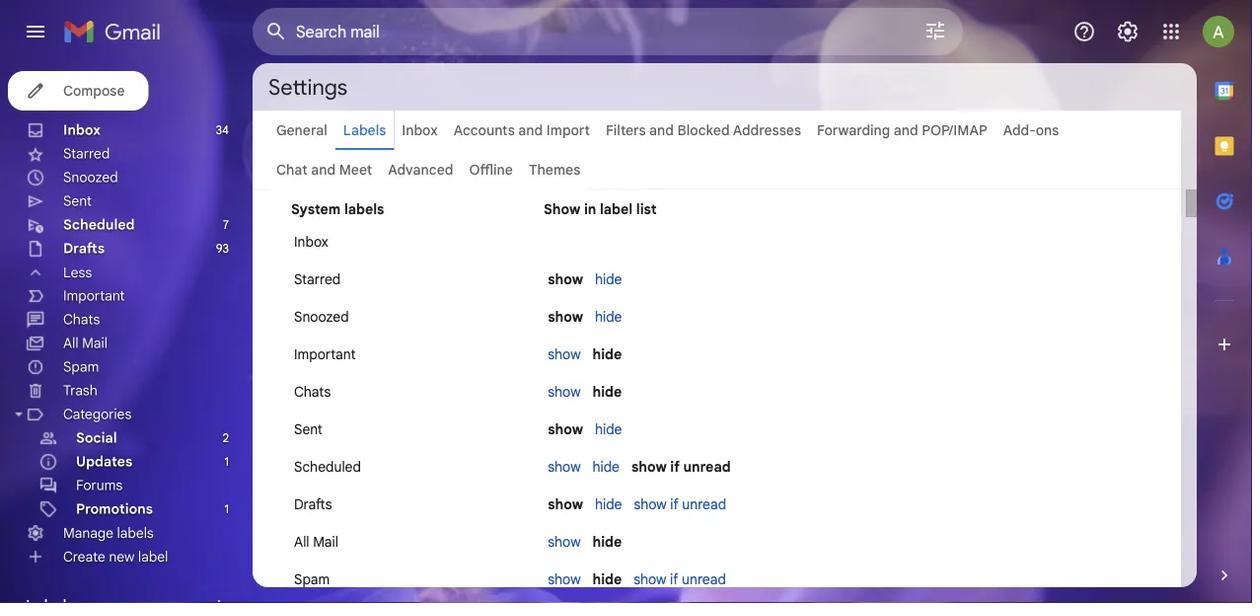 Task type: locate. For each thing, give the bounding box(es) containing it.
inbox link up starred link
[[63, 121, 101, 139]]

and for accounts
[[519, 121, 543, 139]]

inbox link up advanced
[[402, 121, 438, 139]]

meet
[[339, 161, 372, 178]]

add-ons link
[[1004, 121, 1060, 139]]

2 vertical spatial if
[[670, 571, 679, 588]]

advanced link
[[388, 161, 454, 178]]

scheduled
[[63, 216, 135, 233], [294, 458, 361, 475]]

2 show link from the top
[[548, 383, 581, 400]]

navigation
[[0, 63, 253, 603]]

1 inbox link from the left
[[63, 121, 101, 139]]

heading
[[26, 596, 209, 603]]

1 vertical spatial mail
[[313, 533, 339, 550]]

0 horizontal spatial inbox
[[63, 121, 101, 139]]

0 vertical spatial unread
[[684, 458, 731, 475]]

0 vertical spatial show if unread
[[632, 458, 731, 475]]

0 vertical spatial spam
[[63, 358, 99, 376]]

show link
[[548, 346, 581, 363], [548, 383, 581, 400], [548, 458, 581, 475], [548, 533, 581, 550], [548, 571, 581, 588]]

0 horizontal spatial labels
[[117, 524, 154, 542]]

unread for spam
[[682, 571, 726, 588]]

chats inside navigation
[[63, 311, 100, 328]]

sent right 2
[[294, 421, 323, 438]]

1 1 from the top
[[225, 455, 229, 469]]

1 vertical spatial scheduled
[[294, 458, 361, 475]]

all mail
[[63, 335, 108, 352], [294, 533, 339, 550]]

1 vertical spatial starred
[[294, 270, 341, 288]]

2 vertical spatial unread
[[682, 571, 726, 588]]

1 horizontal spatial labels
[[344, 200, 384, 218]]

0 vertical spatial scheduled
[[63, 216, 135, 233]]

show if unread
[[632, 458, 731, 475], [634, 496, 727, 513], [634, 571, 726, 588]]

pop/imap
[[922, 121, 988, 139]]

0 vertical spatial snoozed
[[63, 169, 118, 186]]

blocked
[[678, 121, 730, 139]]

0 horizontal spatial all mail
[[63, 335, 108, 352]]

1 vertical spatial label
[[138, 548, 168, 565]]

snoozed inside navigation
[[63, 169, 118, 186]]

starred up snoozed link
[[63, 145, 110, 162]]

manage
[[63, 524, 113, 542]]

0 horizontal spatial snoozed
[[63, 169, 118, 186]]

hide link for sent
[[595, 421, 622, 438]]

tab list
[[1197, 63, 1253, 532]]

less
[[63, 264, 92, 281]]

general link
[[276, 121, 328, 139]]

0 horizontal spatial drafts
[[63, 240, 105, 257]]

label inside manage labels create new label
[[138, 548, 168, 565]]

and left pop/imap
[[894, 121, 919, 139]]

0 vertical spatial show if unread link
[[634, 496, 727, 513]]

1 if from the top
[[671, 458, 680, 475]]

0 vertical spatial labels
[[344, 200, 384, 218]]

and for filters
[[650, 121, 674, 139]]

labels
[[344, 200, 384, 218], [117, 524, 154, 542]]

0 horizontal spatial spam
[[63, 358, 99, 376]]

inbox
[[63, 121, 101, 139], [402, 121, 438, 139], [294, 233, 329, 250]]

accounts and import link
[[454, 121, 590, 139]]

None search field
[[253, 8, 964, 55]]

1 vertical spatial drafts
[[294, 496, 332, 513]]

0 vertical spatial drafts
[[63, 240, 105, 257]]

label right new
[[138, 548, 168, 565]]

chat and meet
[[276, 161, 372, 178]]

filters and blocked addresses
[[606, 121, 802, 139]]

1 vertical spatial 1
[[225, 502, 229, 517]]

1 vertical spatial unread
[[682, 496, 727, 513]]

0 horizontal spatial all
[[63, 335, 79, 352]]

unread for drafts
[[682, 496, 727, 513]]

inbox for 2nd inbox link from right
[[63, 121, 101, 139]]

2 1 from the top
[[225, 502, 229, 517]]

inbox link
[[63, 121, 101, 139], [402, 121, 438, 139]]

show if unread link
[[634, 496, 727, 513], [634, 571, 726, 588]]

unread
[[684, 458, 731, 475], [682, 496, 727, 513], [682, 571, 726, 588]]

navigation containing compose
[[0, 63, 253, 603]]

3 show link from the top
[[548, 458, 581, 475]]

34
[[216, 123, 229, 138]]

0 vertical spatial chats
[[63, 311, 100, 328]]

2 inbox link from the left
[[402, 121, 438, 139]]

social
[[76, 429, 117, 447]]

offline link
[[469, 161, 513, 178]]

important
[[63, 287, 125, 305], [294, 346, 356, 363]]

2 show if unread link from the top
[[634, 571, 726, 588]]

add-
[[1004, 121, 1036, 139]]

inbox down system
[[294, 233, 329, 250]]

hide
[[595, 270, 622, 288], [595, 308, 622, 325], [593, 346, 622, 363], [593, 383, 622, 400], [595, 421, 622, 438], [593, 458, 620, 475], [595, 496, 622, 513], [593, 533, 622, 550], [593, 571, 622, 588]]

chats
[[63, 311, 100, 328], [294, 383, 331, 400]]

0 horizontal spatial sent
[[63, 193, 92, 210]]

categories
[[63, 406, 132, 423]]

forums link
[[76, 477, 123, 494]]

5 show link from the top
[[548, 571, 581, 588]]

advanced search options image
[[916, 11, 956, 50]]

forwarding
[[817, 121, 891, 139]]

ons
[[1036, 121, 1060, 139]]

categories link
[[63, 406, 132, 423]]

starred down system
[[294, 270, 341, 288]]

snoozed
[[63, 169, 118, 186], [294, 308, 349, 325]]

1 horizontal spatial label
[[600, 200, 633, 218]]

new
[[109, 548, 135, 565]]

1 vertical spatial labels
[[117, 524, 154, 542]]

1 show if unread link from the top
[[634, 496, 727, 513]]

and for forwarding
[[894, 121, 919, 139]]

0 vertical spatial sent
[[63, 193, 92, 210]]

1 horizontal spatial spam
[[294, 571, 330, 588]]

sent down snoozed link
[[63, 193, 92, 210]]

chat and meet link
[[276, 161, 372, 178]]

if for spam
[[670, 571, 679, 588]]

1 vertical spatial if
[[671, 496, 679, 513]]

3 if from the top
[[670, 571, 679, 588]]

1 horizontal spatial snoozed
[[294, 308, 349, 325]]

0 vertical spatial if
[[671, 458, 680, 475]]

hide link
[[595, 270, 622, 288], [595, 308, 622, 325], [595, 421, 622, 438], [593, 458, 620, 475], [595, 496, 622, 513]]

label right in on the top left of the page
[[600, 200, 633, 218]]

0 horizontal spatial inbox link
[[63, 121, 101, 139]]

1 horizontal spatial important
[[294, 346, 356, 363]]

show link for spam
[[548, 571, 581, 588]]

label
[[600, 200, 633, 218], [138, 548, 168, 565]]

all
[[63, 335, 79, 352], [294, 533, 310, 550]]

0 horizontal spatial chats
[[63, 311, 100, 328]]

mail
[[82, 335, 108, 352], [313, 533, 339, 550]]

1 horizontal spatial all
[[294, 533, 310, 550]]

filters and blocked addresses link
[[606, 121, 802, 139]]

all mail link
[[63, 335, 108, 352]]

labels down meet
[[344, 200, 384, 218]]

themes
[[529, 161, 581, 178]]

1 horizontal spatial inbox
[[294, 233, 329, 250]]

hide link for drafts
[[595, 496, 622, 513]]

main menu image
[[24, 20, 47, 43]]

show
[[544, 200, 581, 218]]

1 horizontal spatial inbox link
[[402, 121, 438, 139]]

snoozed link
[[63, 169, 118, 186]]

scheduled inside navigation
[[63, 216, 135, 233]]

and right the filters
[[650, 121, 674, 139]]

0 horizontal spatial scheduled
[[63, 216, 135, 233]]

1 vertical spatial all mail
[[294, 533, 339, 550]]

1 vertical spatial spam
[[294, 571, 330, 588]]

settings
[[269, 73, 348, 101]]

0 horizontal spatial label
[[138, 548, 168, 565]]

0 vertical spatial all
[[63, 335, 79, 352]]

offline
[[469, 161, 513, 178]]

0 vertical spatial mail
[[82, 335, 108, 352]]

spam
[[63, 358, 99, 376], [294, 571, 330, 588]]

starred
[[63, 145, 110, 162], [294, 270, 341, 288]]

4 show link from the top
[[548, 533, 581, 550]]

drafts
[[63, 240, 105, 257], [294, 496, 332, 513]]

labels up new
[[117, 524, 154, 542]]

if
[[671, 458, 680, 475], [671, 496, 679, 513], [670, 571, 679, 588]]

show
[[548, 270, 583, 288], [548, 308, 583, 325], [548, 346, 581, 363], [548, 383, 581, 400], [548, 421, 583, 438], [548, 458, 581, 475], [632, 458, 667, 475], [548, 496, 583, 513], [634, 496, 667, 513], [548, 533, 581, 550], [548, 571, 581, 588], [634, 571, 667, 588]]

show link for important
[[548, 346, 581, 363]]

and
[[519, 121, 543, 139], [650, 121, 674, 139], [894, 121, 919, 139], [311, 161, 336, 178]]

labels inside manage labels create new label
[[117, 524, 154, 542]]

1 horizontal spatial sent
[[294, 421, 323, 438]]

0 horizontal spatial starred
[[63, 145, 110, 162]]

1
[[225, 455, 229, 469], [225, 502, 229, 517]]

inbox up starred link
[[63, 121, 101, 139]]

1 vertical spatial important
[[294, 346, 356, 363]]

2 vertical spatial show if unread
[[634, 571, 726, 588]]

0 horizontal spatial important
[[63, 287, 125, 305]]

filters
[[606, 121, 646, 139]]

show if unread link for drafts
[[634, 496, 727, 513]]

1 vertical spatial all
[[294, 533, 310, 550]]

0 vertical spatial important
[[63, 287, 125, 305]]

1 horizontal spatial mail
[[313, 533, 339, 550]]

1 vertical spatial show if unread
[[634, 496, 727, 513]]

1 show link from the top
[[548, 346, 581, 363]]

sent
[[63, 193, 92, 210], [294, 421, 323, 438]]

inbox up advanced
[[402, 121, 438, 139]]

important inside navigation
[[63, 287, 125, 305]]

2 if from the top
[[671, 496, 679, 513]]

1 vertical spatial show if unread link
[[634, 571, 726, 588]]

and right chat
[[311, 161, 336, 178]]

manage labels link
[[63, 524, 154, 542]]

hide link for scheduled
[[593, 458, 620, 475]]

2 horizontal spatial inbox
[[402, 121, 438, 139]]

0 vertical spatial starred
[[63, 145, 110, 162]]

0 vertical spatial label
[[600, 200, 633, 218]]

and left import
[[519, 121, 543, 139]]

gmail image
[[63, 12, 171, 51]]

0 vertical spatial 1
[[225, 455, 229, 469]]

system labels
[[291, 200, 384, 218]]

1 horizontal spatial chats
[[294, 383, 331, 400]]



Task type: describe. For each thing, give the bounding box(es) containing it.
7
[[223, 218, 229, 232]]

labels link
[[343, 121, 386, 139]]

scheduled link
[[63, 216, 135, 233]]

themes link
[[529, 161, 581, 178]]

starred link
[[63, 145, 110, 162]]

Search mail text field
[[296, 22, 869, 41]]

trash
[[63, 382, 98, 399]]

settings image
[[1117, 20, 1140, 43]]

import
[[547, 121, 590, 139]]

less button
[[0, 261, 237, 284]]

updates
[[76, 453, 133, 470]]

93
[[216, 241, 229, 256]]

labels
[[343, 121, 386, 139]]

if for drafts
[[671, 496, 679, 513]]

show link for chats
[[548, 383, 581, 400]]

heading inside navigation
[[26, 596, 209, 603]]

promotions
[[76, 501, 153, 518]]

forums
[[76, 477, 123, 494]]

drafts link
[[63, 240, 105, 257]]

1 horizontal spatial scheduled
[[294, 458, 361, 475]]

show link for all mail
[[548, 533, 581, 550]]

sent link
[[63, 193, 92, 210]]

labels for manage
[[117, 524, 154, 542]]

social link
[[76, 429, 117, 447]]

show link for scheduled
[[548, 458, 581, 475]]

spam link
[[63, 358, 99, 376]]

search mail image
[[259, 14, 294, 49]]

0 vertical spatial all mail
[[63, 335, 108, 352]]

1 horizontal spatial drafts
[[294, 496, 332, 513]]

addresses
[[733, 121, 802, 139]]

1 vertical spatial sent
[[294, 421, 323, 438]]

1 for updates
[[225, 455, 229, 469]]

show if unread for drafts
[[634, 496, 727, 513]]

starred inside navigation
[[63, 145, 110, 162]]

labels for system
[[344, 200, 384, 218]]

add-ons
[[1004, 121, 1060, 139]]

compose button
[[8, 71, 149, 111]]

show in label list
[[544, 200, 657, 218]]

show if unread link for spam
[[634, 571, 726, 588]]

forwarding and pop/imap
[[817, 121, 988, 139]]

show if unread for spam
[[634, 571, 726, 588]]

forwarding and pop/imap link
[[817, 121, 988, 139]]

trash link
[[63, 382, 98, 399]]

0 horizontal spatial mail
[[82, 335, 108, 352]]

create
[[63, 548, 105, 565]]

chats link
[[63, 311, 100, 328]]

create new label link
[[63, 548, 168, 565]]

updates link
[[76, 453, 133, 470]]

1 for promotions
[[225, 502, 229, 517]]

general
[[276, 121, 328, 139]]

1 vertical spatial snoozed
[[294, 308, 349, 325]]

chat
[[276, 161, 308, 178]]

inbox for first inbox link from the right
[[402, 121, 438, 139]]

sent inside navigation
[[63, 193, 92, 210]]

accounts and import
[[454, 121, 590, 139]]

advanced
[[388, 161, 454, 178]]

manage labels create new label
[[63, 524, 168, 565]]

drafts inside navigation
[[63, 240, 105, 257]]

hide link for starred
[[595, 270, 622, 288]]

important link
[[63, 287, 125, 305]]

in
[[584, 200, 597, 218]]

hide link for snoozed
[[595, 308, 622, 325]]

promotions link
[[76, 501, 153, 518]]

compose
[[63, 82, 125, 99]]

accounts
[[454, 121, 515, 139]]

system
[[291, 200, 341, 218]]

1 horizontal spatial all mail
[[294, 533, 339, 550]]

2
[[223, 431, 229, 446]]

1 vertical spatial chats
[[294, 383, 331, 400]]

spam inside navigation
[[63, 358, 99, 376]]

1 horizontal spatial starred
[[294, 270, 341, 288]]

and for chat
[[311, 161, 336, 178]]

list
[[637, 200, 657, 218]]



Task type: vqa. For each thing, say whether or not it's contained in the screenshot.


